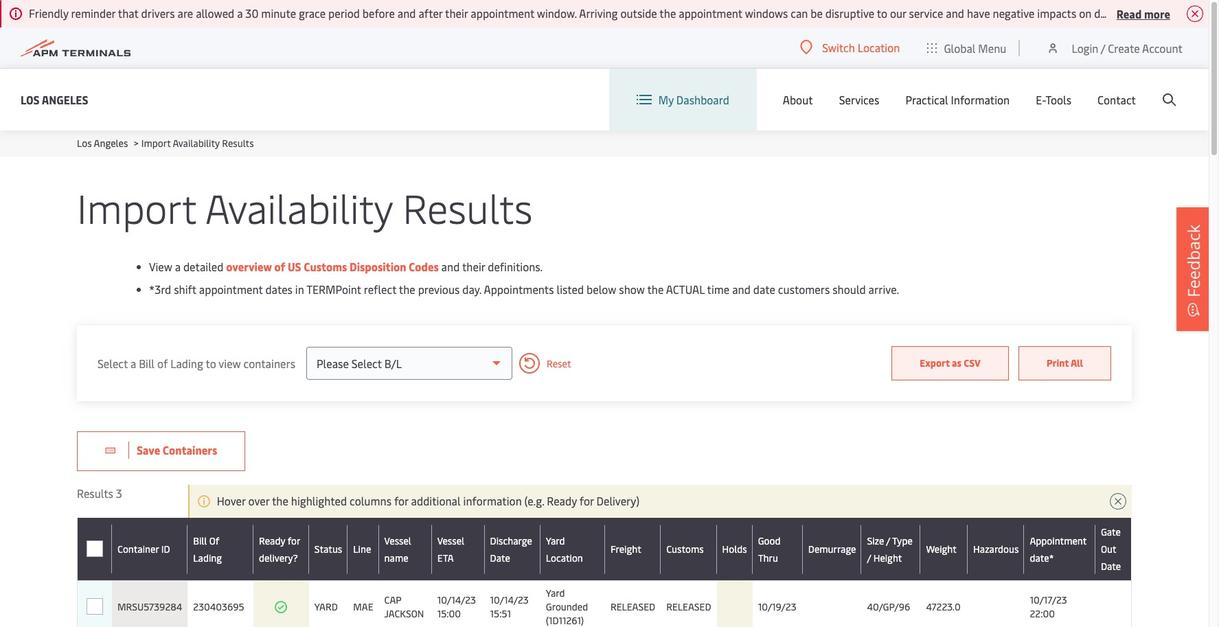 Task type: vqa. For each thing, say whether or not it's contained in the screenshot.
15:51
yes



Task type: locate. For each thing, give the bounding box(es) containing it.
yard inside yard location
[[546, 534, 565, 547]]

22:00
[[1030, 607, 1055, 620]]

results
[[222, 137, 254, 150], [403, 180, 533, 234], [77, 486, 113, 501]]

their
[[445, 5, 468, 21], [462, 259, 485, 274]]

0 vertical spatial angeles
[[42, 92, 88, 107]]

0 horizontal spatial on
[[1079, 5, 1092, 21]]

time right arrive
[[1200, 5, 1219, 21]]

a right select
[[130, 356, 136, 371]]

2 horizontal spatial a
[[237, 5, 243, 21]]

global menu
[[944, 40, 1007, 55]]

10/14/23 for 15:51
[[490, 594, 529, 607]]

0 horizontal spatial angeles
[[42, 92, 88, 107]]

drivers
[[141, 5, 175, 21], [1094, 5, 1128, 21]]

0 vertical spatial los angeles link
[[21, 91, 88, 108]]

read more
[[1117, 6, 1171, 21]]

1 10/14/23 from the left
[[437, 594, 476, 607]]

0 vertical spatial location
[[858, 40, 900, 55]]

the
[[660, 5, 676, 21], [399, 282, 416, 297], [647, 282, 664, 297], [272, 493, 288, 508]]

angeles
[[42, 92, 88, 107], [94, 137, 128, 150]]

friendly
[[29, 5, 69, 21]]

friendly reminder that drivers are allowed a 30 minute grace period before and after their appointment window. arriving outside the appointment windows can be disruptive to our service and have negative impacts on drivers who arrive on time
[[29, 5, 1219, 21]]

1 horizontal spatial customs
[[667, 543, 704, 556]]

1 vertical spatial a
[[175, 259, 181, 274]]

my dashboard
[[659, 92, 729, 107]]

1 vertical spatial availability
[[205, 180, 393, 234]]

3
[[116, 486, 122, 501]]

1 vertical spatial /
[[886, 534, 890, 547]]

on right impacts
[[1079, 5, 1092, 21]]

their right after
[[445, 5, 468, 21]]

0 vertical spatial ready
[[547, 493, 577, 508]]

0 vertical spatial to
[[877, 5, 888, 21]]

2 vertical spatial results
[[77, 486, 113, 501]]

location for yard
[[546, 551, 583, 564]]

0 horizontal spatial date
[[490, 551, 510, 564]]

47223.0
[[926, 600, 961, 614]]

40/gp/96
[[867, 600, 910, 614]]

day.
[[463, 282, 482, 297]]

for inside ready for delivery?
[[288, 534, 301, 547]]

a right view
[[175, 259, 181, 274]]

0 vertical spatial /
[[1101, 40, 1106, 55]]

container id
[[117, 543, 170, 556]]

over
[[248, 493, 270, 508]]

their up day.
[[462, 259, 485, 274]]

yard inside yard grounded (1d11261)
[[546, 587, 565, 600]]

lading down of at the left bottom of the page
[[193, 551, 222, 564]]

1 vertical spatial time
[[707, 282, 730, 297]]

los
[[21, 92, 40, 107], [77, 137, 92, 150]]

our
[[890, 5, 907, 21]]

2 drivers from the left
[[1094, 5, 1128, 21]]

type
[[892, 534, 913, 547]]

cap
[[384, 594, 402, 607]]

0 horizontal spatial vessel
[[384, 534, 411, 547]]

demurrage
[[808, 543, 856, 556]]

appointment down overview in the top left of the page
[[199, 282, 263, 297]]

1 horizontal spatial of
[[274, 259, 285, 274]]

0 horizontal spatial for
[[288, 534, 301, 547]]

los angeles > import availability results
[[77, 137, 254, 150]]

dates
[[265, 282, 293, 297]]

a
[[237, 5, 243, 21], [175, 259, 181, 274], [130, 356, 136, 371]]

1 horizontal spatial location
[[858, 40, 900, 55]]

vessel for name
[[384, 534, 411, 547]]

on right arrive
[[1185, 5, 1198, 21]]

vessel for eta
[[437, 534, 465, 547]]

2 horizontal spatial appointment
[[679, 5, 743, 21]]

date*
[[1030, 551, 1054, 564]]

1 horizontal spatial a
[[175, 259, 181, 274]]

to left view in the left of the page
[[206, 356, 216, 371]]

1 vessel from the left
[[384, 534, 411, 547]]

for right columns
[[394, 493, 409, 508]]

0 vertical spatial results
[[222, 137, 254, 150]]

lading
[[170, 356, 203, 371], [193, 551, 222, 564]]

1 horizontal spatial 10/14/23
[[490, 594, 529, 607]]

/ right size
[[886, 534, 890, 547]]

1 released from the left
[[611, 600, 656, 614]]

impacts
[[1038, 5, 1077, 21]]

10/14/23
[[437, 594, 476, 607], [490, 594, 529, 607]]

yard for yard grounded (1d11261)
[[546, 587, 565, 600]]

0 vertical spatial of
[[274, 259, 285, 274]]

(e.g.
[[525, 493, 544, 508]]

export as csv button
[[892, 346, 1009, 381]]

results 3
[[77, 486, 122, 501]]

import down >
[[77, 180, 196, 234]]

2 vertical spatial a
[[130, 356, 136, 371]]

drivers left are
[[141, 5, 175, 21]]

yard up grounded
[[546, 587, 565, 600]]

create
[[1108, 40, 1140, 55]]

time right actual
[[707, 282, 730, 297]]

height
[[874, 551, 902, 564]]

location up grounded
[[546, 551, 583, 564]]

10/14/23 up 15:00
[[437, 594, 476, 607]]

2 horizontal spatial /
[[1101, 40, 1106, 55]]

tools
[[1046, 92, 1072, 107]]

1 vertical spatial results
[[403, 180, 533, 234]]

0 vertical spatial time
[[1200, 5, 1219, 21]]

overview of us customs disposition codes link
[[226, 259, 439, 274]]

1 vertical spatial ready
[[259, 534, 285, 547]]

1 vertical spatial location
[[546, 551, 583, 564]]

of left us
[[274, 259, 285, 274]]

/
[[1101, 40, 1106, 55], [886, 534, 890, 547], [867, 551, 871, 564]]

import right >
[[141, 137, 171, 150]]

gate out date
[[1101, 526, 1121, 573]]

1 horizontal spatial ready
[[547, 493, 577, 508]]

1 horizontal spatial time
[[1200, 5, 1219, 21]]

0 horizontal spatial location
[[546, 551, 583, 564]]

1 vertical spatial of
[[157, 356, 168, 371]]

1 horizontal spatial angeles
[[94, 137, 128, 150]]

angeles for los angeles > import availability results
[[94, 137, 128, 150]]

date down out
[[1101, 560, 1121, 573]]

1 yard from the top
[[546, 534, 565, 547]]

for
[[394, 493, 409, 508], [580, 493, 594, 508], [288, 534, 301, 547]]

lading left view in the left of the page
[[170, 356, 203, 371]]

0 horizontal spatial /
[[867, 551, 871, 564]]

to left our
[[877, 5, 888, 21]]

a left 30
[[237, 5, 243, 21]]

location down our
[[858, 40, 900, 55]]

0 horizontal spatial 10/14/23
[[437, 594, 476, 607]]

los angeles link
[[21, 91, 88, 108], [77, 137, 128, 150]]

0 vertical spatial a
[[237, 5, 243, 21]]

ready up delivery?
[[259, 534, 285, 547]]

None checkbox
[[86, 541, 103, 557], [86, 598, 103, 615], [86, 541, 103, 557], [86, 598, 103, 615]]

can
[[791, 5, 808, 21]]

import
[[141, 137, 171, 150], [77, 180, 196, 234]]

more
[[1144, 6, 1171, 21]]

e-
[[1036, 92, 1046, 107]]

customers
[[778, 282, 830, 297]]

dashboard
[[677, 92, 729, 107]]

availability right >
[[173, 137, 220, 150]]

reminder
[[71, 5, 116, 21]]

bill left of at the left bottom of the page
[[193, 534, 207, 547]]

bill of lading
[[193, 534, 222, 564]]

/ for size
[[886, 534, 890, 547]]

1 horizontal spatial appointment
[[471, 5, 535, 21]]

0 horizontal spatial bill
[[139, 356, 155, 371]]

0 horizontal spatial ready
[[259, 534, 285, 547]]

practical information
[[906, 92, 1010, 107]]

1 horizontal spatial los
[[77, 137, 92, 150]]

discharge
[[490, 534, 532, 547]]

/ down size
[[867, 551, 871, 564]]

None checkbox
[[86, 541, 103, 558], [87, 599, 103, 616], [86, 541, 103, 558], [87, 599, 103, 616]]

released
[[611, 600, 656, 614], [667, 600, 711, 614]]

holds
[[722, 543, 747, 556]]

customs left holds
[[667, 543, 704, 556]]

allowed
[[196, 5, 234, 21]]

1 vertical spatial to
[[206, 356, 216, 371]]

1 vertical spatial angeles
[[94, 137, 128, 150]]

0 horizontal spatial los
[[21, 92, 40, 107]]

read more button
[[1117, 5, 1171, 22]]

line
[[353, 543, 371, 556]]

2 yard from the top
[[546, 587, 565, 600]]

appointment left window.
[[471, 5, 535, 21]]

0 horizontal spatial a
[[130, 356, 136, 371]]

0 horizontal spatial results
[[77, 486, 113, 501]]

customs
[[304, 259, 347, 274], [667, 543, 704, 556]]

1 horizontal spatial drivers
[[1094, 5, 1128, 21]]

vessel
[[384, 534, 411, 547], [437, 534, 465, 547]]

/ right login
[[1101, 40, 1106, 55]]

for up delivery?
[[288, 534, 301, 547]]

on
[[1079, 5, 1092, 21], [1185, 5, 1198, 21]]

yard right discharge
[[546, 534, 565, 547]]

0 horizontal spatial time
[[707, 282, 730, 297]]

0 vertical spatial yard
[[546, 534, 565, 547]]

save containers
[[137, 442, 217, 458]]

10/14/23 up 15:51
[[490, 594, 529, 607]]

0 horizontal spatial of
[[157, 356, 168, 371]]

the right 'show'
[[647, 282, 664, 297]]

1 horizontal spatial on
[[1185, 5, 1198, 21]]

should
[[833, 282, 866, 297]]

bill right select
[[139, 356, 155, 371]]

of right select
[[157, 356, 168, 371]]

ready inside ready for delivery?
[[259, 534, 285, 547]]

1 horizontal spatial bill
[[193, 534, 207, 547]]

0 vertical spatial los
[[21, 92, 40, 107]]

2 vertical spatial /
[[867, 551, 871, 564]]

vessel up eta
[[437, 534, 465, 547]]

show
[[619, 282, 645, 297]]

1 horizontal spatial vessel
[[437, 534, 465, 547]]

date inside discharge date
[[490, 551, 510, 564]]

date down discharge
[[490, 551, 510, 564]]

information
[[951, 92, 1010, 107]]

2 released from the left
[[667, 600, 711, 614]]

1 vertical spatial yard
[[546, 587, 565, 600]]

availability up us
[[205, 180, 393, 234]]

for left delivery)
[[580, 493, 594, 508]]

e-tools button
[[1036, 69, 1072, 131]]

appointment left windows
[[679, 5, 743, 21]]

ready right (e.g.
[[547, 493, 577, 508]]

a for of
[[130, 356, 136, 371]]

export as csv
[[920, 357, 981, 370]]

1 horizontal spatial released
[[667, 600, 711, 614]]

1 horizontal spatial for
[[394, 493, 409, 508]]

after
[[419, 5, 443, 21]]

230403695
[[193, 600, 244, 614]]

1 vertical spatial import
[[77, 180, 196, 234]]

mae
[[353, 600, 373, 614]]

2 10/14/23 from the left
[[490, 594, 529, 607]]

drivers left "who"
[[1094, 5, 1128, 21]]

container
[[117, 543, 159, 556]]

location
[[858, 40, 900, 55], [546, 551, 583, 564]]

1 vertical spatial bill
[[193, 534, 207, 547]]

overview
[[226, 259, 272, 274]]

appointment
[[471, 5, 535, 21], [679, 5, 743, 21], [199, 282, 263, 297]]

out
[[1101, 543, 1117, 556]]

1 vertical spatial los
[[77, 137, 92, 150]]

vessel up name
[[384, 534, 411, 547]]

1 horizontal spatial /
[[886, 534, 890, 547]]

yard for yard location
[[546, 534, 565, 547]]

size / type / height
[[867, 534, 913, 564]]

0 horizontal spatial customs
[[304, 259, 347, 274]]

login
[[1072, 40, 1099, 55]]

customs up termpoint
[[304, 259, 347, 274]]

0 horizontal spatial drivers
[[141, 5, 175, 21]]

2 vessel from the left
[[437, 534, 465, 547]]

1 vertical spatial customs
[[667, 543, 704, 556]]

cap jackson
[[384, 594, 424, 620]]

and up previous
[[441, 259, 460, 274]]

0 horizontal spatial released
[[611, 600, 656, 614]]



Task type: describe. For each thing, give the bounding box(es) containing it.
hazardous
[[974, 543, 1019, 556]]

select
[[98, 356, 128, 371]]

save
[[137, 442, 160, 458]]

/ for login
[[1101, 40, 1106, 55]]

weight
[[926, 543, 957, 556]]

about
[[783, 92, 813, 107]]

switch
[[823, 40, 855, 55]]

practical information button
[[906, 69, 1010, 131]]

the right outside
[[660, 5, 676, 21]]

date
[[754, 282, 776, 297]]

0 horizontal spatial to
[[206, 356, 216, 371]]

print all button
[[1019, 346, 1112, 381]]

1 horizontal spatial to
[[877, 5, 888, 21]]

actual
[[666, 282, 705, 297]]

containers
[[163, 442, 217, 458]]

and left date
[[732, 282, 751, 297]]

appointments
[[484, 282, 554, 297]]

services
[[839, 92, 880, 107]]

shift
[[174, 282, 196, 297]]

1 horizontal spatial results
[[222, 137, 254, 150]]

10/17/23 22:00
[[1030, 594, 1067, 620]]

columns
[[350, 493, 392, 508]]

ready image
[[274, 600, 288, 614]]

>
[[134, 137, 139, 150]]

2 horizontal spatial results
[[403, 180, 533, 234]]

import availability results
[[77, 180, 533, 234]]

export
[[920, 357, 950, 370]]

0 vertical spatial import
[[141, 137, 171, 150]]

los angeles
[[21, 92, 88, 107]]

0 vertical spatial bill
[[139, 356, 155, 371]]

bill inside bill of lading
[[193, 534, 207, 547]]

los for los angeles > import availability results
[[77, 137, 92, 150]]

csv
[[964, 357, 981, 370]]

period
[[328, 5, 360, 21]]

2 horizontal spatial for
[[580, 493, 594, 508]]

before
[[363, 5, 395, 21]]

jackson
[[384, 607, 424, 620]]

the right 'over'
[[272, 493, 288, 508]]

contact button
[[1098, 69, 1136, 131]]

feedback
[[1182, 224, 1205, 297]]

switch location button
[[801, 40, 900, 55]]

15:51
[[490, 607, 511, 620]]

additional
[[411, 493, 461, 508]]

arrive.
[[869, 282, 899, 297]]

delivery)
[[597, 493, 640, 508]]

definitions.
[[488, 259, 543, 274]]

e-tools
[[1036, 92, 1072, 107]]

minute
[[261, 5, 296, 21]]

detailed
[[183, 259, 224, 274]]

1 drivers from the left
[[141, 5, 175, 21]]

15:00
[[437, 607, 461, 620]]

previous
[[418, 282, 460, 297]]

1 vertical spatial lading
[[193, 551, 222, 564]]

*3rd shift appointment dates in termpoint reflect the previous day. appointments listed below show the actual time and date customers should arrive.
[[149, 282, 899, 297]]

hover
[[217, 493, 246, 508]]

view
[[219, 356, 241, 371]]

1 on from the left
[[1079, 5, 1092, 21]]

1 horizontal spatial date
[[1101, 560, 1121, 573]]

hover over the highlighted columns for additional information (e.g. ready for delivery)
[[217, 493, 640, 508]]

status
[[315, 543, 342, 556]]

mrsu5739284
[[117, 600, 182, 614]]

information
[[463, 493, 522, 508]]

location for switch
[[858, 40, 900, 55]]

yard
[[315, 600, 338, 614]]

good
[[758, 534, 781, 547]]

service
[[909, 5, 944, 21]]

delivery?
[[259, 551, 298, 564]]

containers
[[244, 356, 295, 371]]

1 vertical spatial their
[[462, 259, 485, 274]]

10/14/23 15:51
[[490, 594, 529, 620]]

0 vertical spatial customs
[[304, 259, 347, 274]]

services button
[[839, 69, 880, 131]]

name
[[384, 551, 409, 564]]

reset button
[[513, 353, 571, 374]]

login / create account link
[[1047, 27, 1183, 68]]

termpoint
[[306, 282, 361, 297]]

view a detailed overview of us customs disposition codes and their definitions.
[[149, 259, 543, 274]]

global
[[944, 40, 976, 55]]

id
[[161, 543, 170, 556]]

0 vertical spatial lading
[[170, 356, 203, 371]]

10/14/23 15:00
[[437, 594, 476, 620]]

global menu button
[[914, 27, 1021, 68]]

that
[[118, 5, 139, 21]]

window.
[[537, 5, 577, 21]]

freight
[[611, 543, 642, 556]]

0 vertical spatial availability
[[173, 137, 220, 150]]

below
[[587, 282, 617, 297]]

all
[[1071, 357, 1083, 370]]

10/19/23
[[758, 600, 797, 614]]

and left have
[[946, 5, 965, 21]]

print
[[1047, 357, 1069, 370]]

grounded
[[546, 600, 588, 614]]

contact
[[1098, 92, 1136, 107]]

appointment
[[1030, 534, 1087, 547]]

vessel name
[[384, 534, 411, 564]]

10/17/23
[[1030, 594, 1067, 607]]

of
[[209, 534, 219, 547]]

highlighted
[[291, 493, 347, 508]]

a for overview
[[175, 259, 181, 274]]

0 vertical spatial their
[[445, 5, 468, 21]]

2 on from the left
[[1185, 5, 1198, 21]]

and left after
[[398, 5, 416, 21]]

0 horizontal spatial appointment
[[199, 282, 263, 297]]

angeles for los angeles
[[42, 92, 88, 107]]

1 vertical spatial los angeles link
[[77, 137, 128, 150]]

10/14/23 for 15:00
[[437, 594, 476, 607]]

windows
[[745, 5, 788, 21]]

los for los angeles
[[21, 92, 40, 107]]

the right reflect
[[399, 282, 416, 297]]

disruptive
[[826, 5, 875, 21]]

close alert image
[[1187, 5, 1204, 22]]

discharge date
[[490, 534, 532, 564]]

feedback button
[[1177, 207, 1211, 331]]



